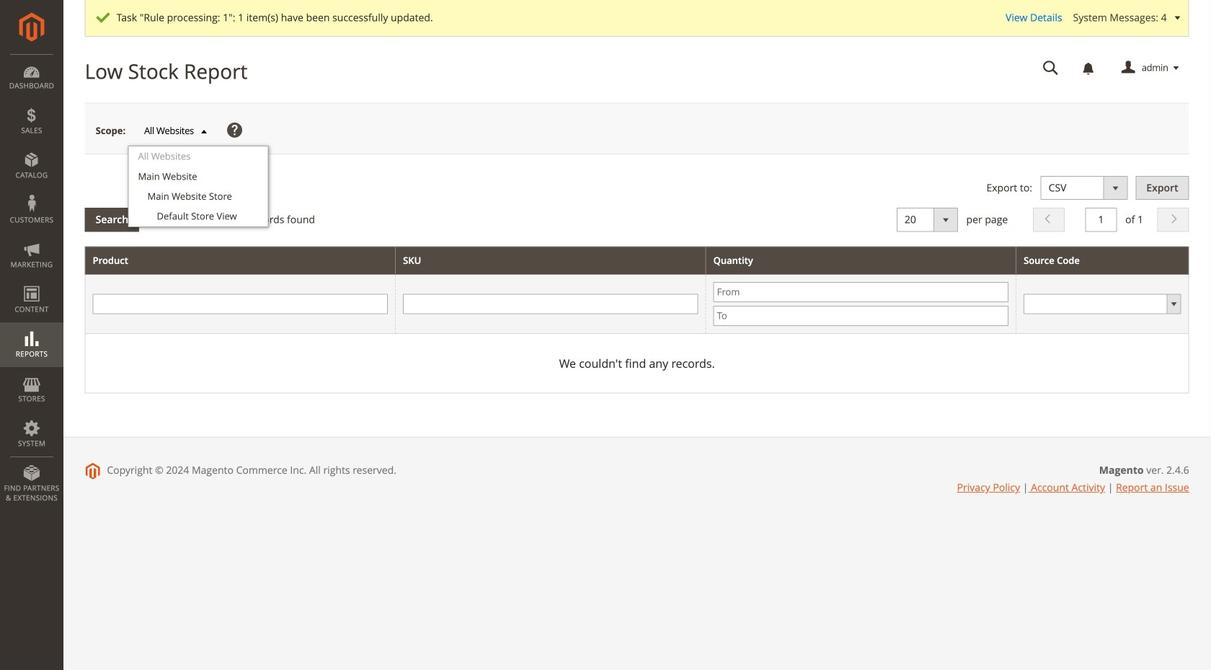 Task type: describe. For each thing, give the bounding box(es) containing it.
From text field
[[714, 282, 1009, 302]]



Task type: vqa. For each thing, say whether or not it's contained in the screenshot.
tab list
no



Task type: locate. For each thing, give the bounding box(es) containing it.
To text field
[[714, 306, 1009, 326]]

menu bar
[[0, 54, 63, 510]]

magento admin panel image
[[19, 12, 44, 42]]

None text field
[[403, 294, 699, 314]]

None text field
[[1033, 56, 1069, 81], [1086, 208, 1118, 232], [93, 294, 388, 314], [1033, 56, 1069, 81], [1086, 208, 1118, 232], [93, 294, 388, 314]]



